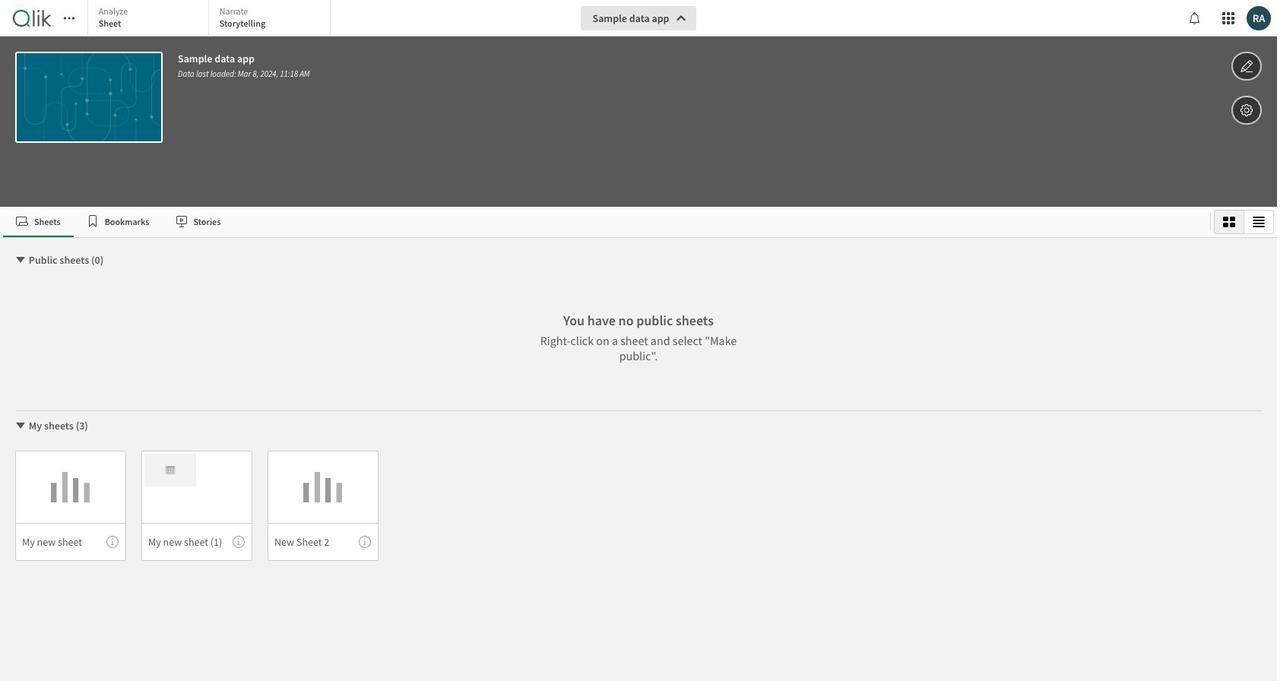 Task type: vqa. For each thing, say whether or not it's contained in the screenshot.
1st Move collection image from the top
no



Task type: describe. For each thing, give the bounding box(es) containing it.
collapse image
[[14, 420, 27, 432]]

grid view image
[[1224, 216, 1236, 228]]

tooltip for new sheet 2 sheet is selected. press the spacebar or enter key to open new sheet 2 sheet. use the right and left arrow keys to navigate. element menu item
[[359, 536, 371, 548]]

0 vertical spatial tab list
[[87, 0, 334, 38]]

app options image
[[1241, 101, 1254, 119]]

my new sheet (1) sheet is selected. press the spacebar or enter key to open my new sheet (1) sheet. use the right and left arrow keys to navigate. element
[[141, 451, 253, 561]]



Task type: locate. For each thing, give the bounding box(es) containing it.
application
[[0, 0, 1278, 682]]

0 horizontal spatial menu item
[[15, 523, 126, 561]]

menu item for my new sheet sheet is selected. press the spacebar or enter key to open my new sheet sheet. use the right and left arrow keys to navigate. element
[[15, 523, 126, 561]]

2 tooltip from the left
[[233, 536, 245, 548]]

tab list
[[87, 0, 334, 38], [3, 207, 1205, 237]]

2 menu item from the left
[[141, 523, 253, 561]]

toolbar
[[0, 0, 1278, 207]]

group
[[1215, 210, 1275, 234]]

0 horizontal spatial tooltip
[[106, 536, 119, 548]]

tooltip
[[106, 536, 119, 548], [233, 536, 245, 548], [359, 536, 371, 548]]

tooltip inside my new sheet (1) sheet is selected. press the spacebar or enter key to open my new sheet (1) sheet. use the right and left arrow keys to navigate. element
[[233, 536, 245, 548]]

new sheet 2 sheet is selected. press the spacebar or enter key to open new sheet 2 sheet. use the right and left arrow keys to navigate. element
[[268, 451, 379, 561]]

3 tooltip from the left
[[359, 536, 371, 548]]

menu item for new sheet 2 sheet is selected. press the spacebar or enter key to open new sheet 2 sheet. use the right and left arrow keys to navigate. element
[[268, 523, 379, 561]]

collapse image
[[14, 254, 27, 266]]

1 tooltip from the left
[[106, 536, 119, 548]]

2 horizontal spatial tooltip
[[359, 536, 371, 548]]

menu item for my new sheet (1) sheet is selected. press the spacebar or enter key to open my new sheet (1) sheet. use the right and left arrow keys to navigate. element
[[141, 523, 253, 561]]

1 horizontal spatial menu item
[[141, 523, 253, 561]]

3 menu item from the left
[[268, 523, 379, 561]]

tooltip for menu item related to my new sheet sheet is selected. press the spacebar or enter key to open my new sheet sheet. use the right and left arrow keys to navigate. element
[[106, 536, 119, 548]]

2 horizontal spatial menu item
[[268, 523, 379, 561]]

my new sheet sheet is selected. press the spacebar or enter key to open my new sheet sheet. use the right and left arrow keys to navigate. element
[[15, 451, 126, 561]]

tooltip for menu item corresponding to my new sheet (1) sheet is selected. press the spacebar or enter key to open my new sheet (1) sheet. use the right and left arrow keys to navigate. element
[[233, 536, 245, 548]]

menu item
[[15, 523, 126, 561], [141, 523, 253, 561], [268, 523, 379, 561]]

tooltip inside my new sheet sheet is selected. press the spacebar or enter key to open my new sheet sheet. use the right and left arrow keys to navigate. element
[[106, 536, 119, 548]]

1 vertical spatial tab list
[[3, 207, 1205, 237]]

1 horizontal spatial tooltip
[[233, 536, 245, 548]]

edit image
[[1241, 57, 1254, 75]]

list view image
[[1254, 216, 1266, 228]]

tooltip inside new sheet 2 sheet is selected. press the spacebar or enter key to open new sheet 2 sheet. use the right and left arrow keys to navigate. element
[[359, 536, 371, 548]]

1 menu item from the left
[[15, 523, 126, 561]]



